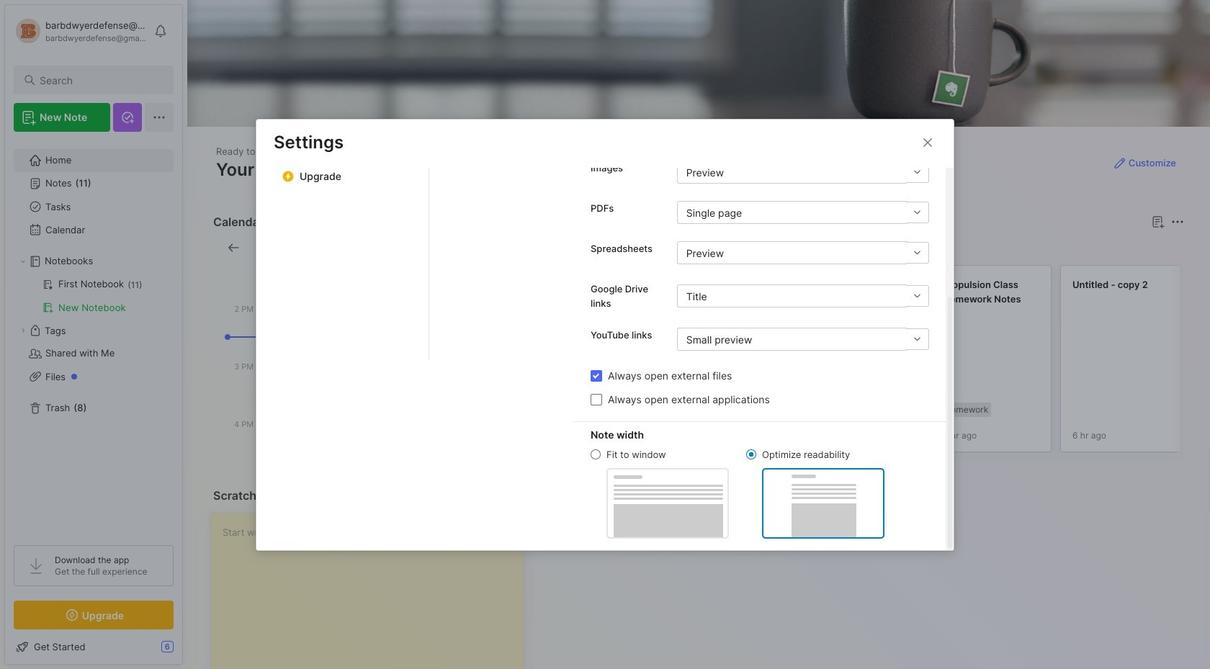 Task type: vqa. For each thing, say whether or not it's contained in the screenshot.
bottom "FORMATTING"
no



Task type: describe. For each thing, give the bounding box(es) containing it.
Choose default view option for PDFs field
[[677, 201, 929, 224]]

1 tab from the left
[[545, 239, 587, 256]]

2 tab from the left
[[593, 239, 651, 256]]

Start writing… text field
[[223, 514, 523, 669]]

expand tags image
[[19, 326, 27, 335]]

Choose default view option for Google Drive links field
[[677, 285, 929, 308]]

group inside main element
[[14, 273, 173, 319]]



Task type: locate. For each thing, give the bounding box(es) containing it.
tree
[[5, 140, 182, 532]]

Choose default view option for Spreadsheets field
[[677, 241, 929, 264]]

Choose default view option for Images field
[[677, 161, 929, 184]]

Search text field
[[40, 73, 161, 87]]

None radio
[[591, 450, 601, 460]]

1 horizontal spatial tab
[[593, 239, 651, 256]]

row group
[[542, 265, 1210, 461]]

tab list
[[429, 0, 573, 360], [545, 239, 1182, 256]]

main element
[[0, 0, 187, 669]]

none search field inside main element
[[40, 71, 161, 89]]

None radio
[[746, 450, 756, 460]]

option group
[[591, 448, 885, 539]]

tree inside main element
[[5, 140, 182, 532]]

group
[[14, 273, 173, 319]]

Choose default view option for YouTube links field
[[677, 328, 929, 351]]

None checkbox
[[591, 370, 602, 381]]

0 horizontal spatial tab
[[545, 239, 587, 256]]

None checkbox
[[591, 394, 602, 405]]

close image
[[919, 134, 937, 151]]

None search field
[[40, 71, 161, 89]]

expand notebooks image
[[19, 257, 27, 266]]

tab
[[545, 239, 587, 256], [593, 239, 651, 256]]



